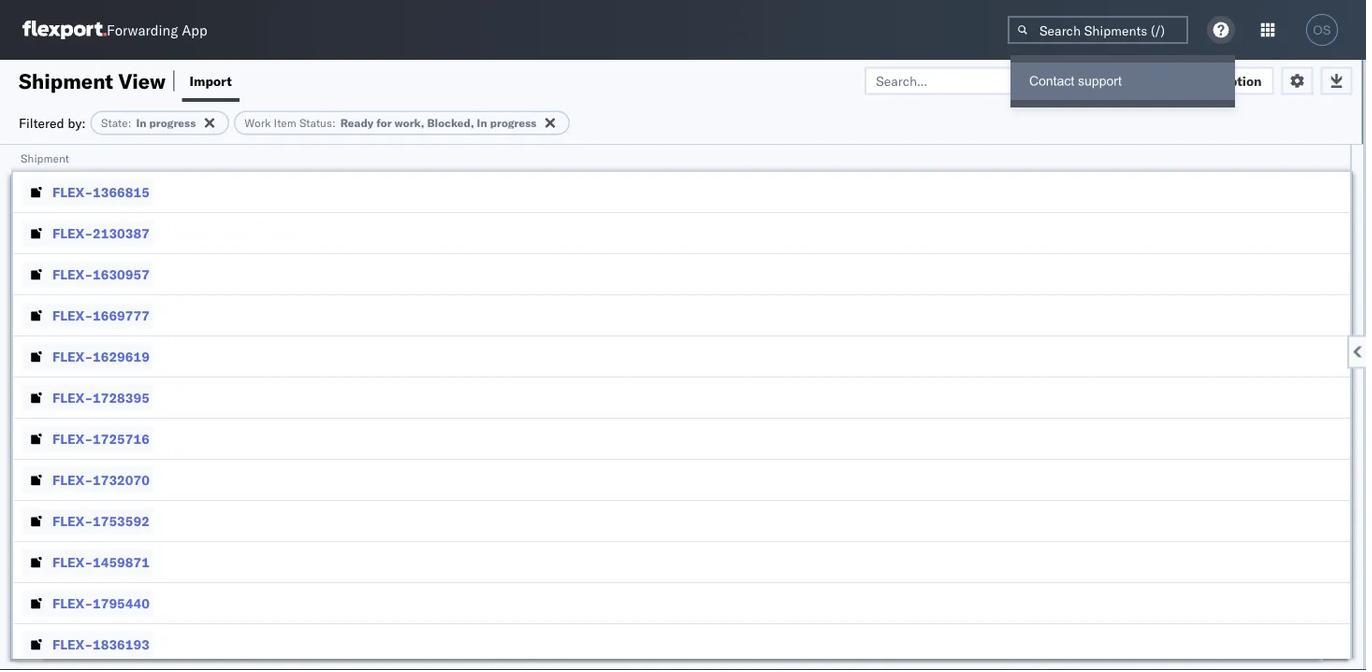Task type: locate. For each thing, give the bounding box(es) containing it.
0 horizontal spatial progress
[[149, 116, 196, 130]]

1 horizontal spatial :
[[332, 116, 336, 130]]

1 : from the left
[[128, 116, 131, 130]]

5 flex- from the top
[[52, 349, 93, 365]]

:
[[128, 116, 131, 130], [332, 116, 336, 130]]

flex- down flex-1366815 button
[[52, 225, 93, 241]]

6 flex- from the top
[[52, 390, 93, 406]]

flex- down flex-1725716 button
[[52, 472, 93, 488]]

Search... text field
[[865, 67, 1069, 95]]

progress right blocked,
[[490, 116, 537, 130]]

flex-1795440
[[52, 596, 150, 612]]

flex-1795440 button
[[22, 591, 153, 617]]

3 flex- from the top
[[52, 266, 93, 283]]

flex- down flex-1630957 button
[[52, 307, 93, 324]]

ready
[[340, 116, 374, 130]]

flex- inside flex-1630957 button
[[52, 266, 93, 283]]

blocked,
[[427, 116, 474, 130]]

flex- for 1753592
[[52, 513, 93, 530]]

flex-1669777
[[52, 307, 150, 324]]

0 vertical spatial shipment
[[19, 68, 113, 94]]

import
[[189, 73, 232, 89]]

forwarding
[[107, 21, 178, 39]]

flex-1630957 button
[[22, 262, 153, 288]]

flex- for 1732070
[[52, 472, 93, 488]]

1795440
[[93, 596, 150, 612]]

in right state
[[136, 116, 146, 130]]

flex- inside button
[[52, 390, 93, 406]]

shipment inside button
[[21, 151, 69, 165]]

1836193
[[93, 637, 150, 653]]

flex- for 1728395
[[52, 390, 93, 406]]

progress
[[149, 116, 196, 130], [490, 116, 537, 130]]

1725716
[[93, 431, 150, 447]]

flex- for 1366815
[[52, 184, 93, 200]]

flex- for 1725716
[[52, 431, 93, 447]]

flex- for 2130387
[[52, 225, 93, 241]]

8 flex- from the top
[[52, 472, 93, 488]]

flex-1725716 button
[[22, 426, 153, 452]]

1 flex- from the top
[[52, 184, 93, 200]]

11 flex- from the top
[[52, 596, 93, 612]]

7 flex- from the top
[[52, 431, 93, 447]]

flex-2130387
[[52, 225, 150, 241]]

0 horizontal spatial :
[[128, 116, 131, 130]]

flex- down flex-2130387 button
[[52, 266, 93, 283]]

flex- down flex-1669777 button
[[52, 349, 93, 365]]

shipment up the by: on the left of the page
[[19, 68, 113, 94]]

shipment for shipment
[[21, 151, 69, 165]]

flex- for 1630957
[[52, 266, 93, 283]]

1728395
[[93, 390, 150, 406]]

flexport. image
[[22, 21, 107, 39]]

flex- down flex-1732070 button on the left bottom of the page
[[52, 513, 93, 530]]

1 horizontal spatial in
[[477, 116, 487, 130]]

shipment down "filtered"
[[21, 151, 69, 165]]

flex- inside button
[[52, 513, 93, 530]]

flex-1366815 button
[[22, 179, 153, 205]]

flex-
[[52, 184, 93, 200], [52, 225, 93, 241], [52, 266, 93, 283], [52, 307, 93, 324], [52, 349, 93, 365], [52, 390, 93, 406], [52, 431, 93, 447], [52, 472, 93, 488], [52, 513, 93, 530], [52, 554, 93, 571], [52, 596, 93, 612], [52, 637, 93, 653]]

flex-1630957
[[52, 266, 150, 283]]

flex- inside 'flex-1629619' button
[[52, 349, 93, 365]]

flex- inside flex-1732070 button
[[52, 472, 93, 488]]

in
[[136, 116, 146, 130], [477, 116, 487, 130]]

flex- down the flex-1753592 button
[[52, 554, 93, 571]]

1669777
[[93, 307, 150, 324]]

file exception
[[1174, 73, 1262, 89]]

flex- for 1669777
[[52, 307, 93, 324]]

flex- inside flex-2130387 button
[[52, 225, 93, 241]]

flex- inside flex-1725716 button
[[52, 431, 93, 447]]

file exception button
[[1145, 67, 1274, 95], [1145, 67, 1274, 95]]

shipment
[[19, 68, 113, 94], [21, 151, 69, 165]]

flex- inside flex-1836193 'button'
[[52, 637, 93, 653]]

1 vertical spatial shipment
[[21, 151, 69, 165]]

in right blocked,
[[477, 116, 487, 130]]

9 flex- from the top
[[52, 513, 93, 530]]

contact support
[[1029, 74, 1122, 88]]

flex-1725716
[[52, 431, 150, 447]]

flex- down the 'flex-1795440' button
[[52, 637, 93, 653]]

flex-1753592 button
[[22, 509, 153, 535]]

: down the view
[[128, 116, 131, 130]]

2 : from the left
[[332, 116, 336, 130]]

flex- inside flex-1459871 button
[[52, 554, 93, 571]]

flex- for 1459871
[[52, 554, 93, 571]]

flex- down 'flex-1629619' button
[[52, 390, 93, 406]]

exception
[[1200, 73, 1262, 89]]

flex- up flex-2130387 button
[[52, 184, 93, 200]]

forwarding app
[[107, 21, 207, 39]]

flex- inside flex-1366815 button
[[52, 184, 93, 200]]

12 flex- from the top
[[52, 637, 93, 653]]

2 flex- from the top
[[52, 225, 93, 241]]

filtered by:
[[19, 115, 86, 131]]

contact support button
[[1010, 55, 1235, 108], [1010, 63, 1235, 100]]

work item status : ready for work, blocked, in progress
[[244, 116, 537, 130]]

progress down the view
[[149, 116, 196, 130]]

1753592
[[93, 513, 150, 530]]

contact
[[1029, 74, 1074, 88]]

flex- inside flex-1669777 button
[[52, 307, 93, 324]]

flex- for 1629619
[[52, 349, 93, 365]]

flex- inside the 'flex-1795440' button
[[52, 596, 93, 612]]

10 flex- from the top
[[52, 554, 93, 571]]

os button
[[1301, 8, 1344, 51]]

forwarding app link
[[22, 21, 207, 39]]

: left ready
[[332, 116, 336, 130]]

4 flex- from the top
[[52, 307, 93, 324]]

flex- down flex-1459871 button
[[52, 596, 93, 612]]

flex-1728395
[[52, 390, 150, 406]]

1 horizontal spatial progress
[[490, 116, 537, 130]]

shipment for shipment view
[[19, 68, 113, 94]]

0 horizontal spatial in
[[136, 116, 146, 130]]

2 contact support button from the top
[[1010, 63, 1235, 100]]

flex-1366815
[[52, 184, 150, 200]]

flex- down the flex-1728395 button
[[52, 431, 93, 447]]

1459871
[[93, 554, 150, 571]]

flex- for 1836193
[[52, 637, 93, 653]]



Task type: vqa. For each thing, say whether or not it's contained in the screenshot.
middle Angeles,
no



Task type: describe. For each thing, give the bounding box(es) containing it.
1629619
[[93, 349, 150, 365]]

state : in progress
[[101, 116, 196, 130]]

by:
[[68, 115, 86, 131]]

1 in from the left
[[136, 116, 146, 130]]

flex-1629619 button
[[22, 344, 153, 370]]

flex-1836193 button
[[22, 632, 153, 658]]

flex-1728395 button
[[22, 385, 153, 411]]

support
[[1078, 74, 1122, 88]]

flex-1669777 button
[[22, 303, 153, 329]]

file
[[1174, 73, 1197, 89]]

flex-1732070
[[52, 472, 150, 488]]

flex- for 1795440
[[52, 596, 93, 612]]

for
[[376, 116, 392, 130]]

1 contact support button from the top
[[1010, 55, 1235, 108]]

2130387
[[93, 225, 150, 241]]

1366815
[[93, 184, 150, 200]]

flex-1459871 button
[[22, 550, 153, 576]]

1 progress from the left
[[149, 116, 196, 130]]

shipment button
[[11, 147, 1331, 166]]

flex-1629619
[[52, 349, 150, 365]]

item
[[274, 116, 296, 130]]

shipment view
[[19, 68, 166, 94]]

work
[[244, 116, 271, 130]]

flex-1732070 button
[[22, 467, 153, 494]]

2 progress from the left
[[490, 116, 537, 130]]

Search Shipments (/) text field
[[1008, 16, 1188, 44]]

2 in from the left
[[477, 116, 487, 130]]

os
[[1313, 23, 1331, 37]]

1630957
[[93, 266, 150, 283]]

status
[[299, 116, 332, 130]]

state
[[101, 116, 128, 130]]

resize handle column header
[[1328, 145, 1350, 671]]

flex-2130387 button
[[22, 220, 153, 247]]

flex-1753592
[[52, 513, 150, 530]]

filtered
[[19, 115, 64, 131]]

view
[[118, 68, 166, 94]]

work,
[[394, 116, 424, 130]]

app
[[182, 21, 207, 39]]

flex-1459871
[[52, 554, 150, 571]]

1732070
[[93, 472, 150, 488]]

import button
[[182, 60, 239, 102]]

flex-1836193
[[52, 637, 150, 653]]



